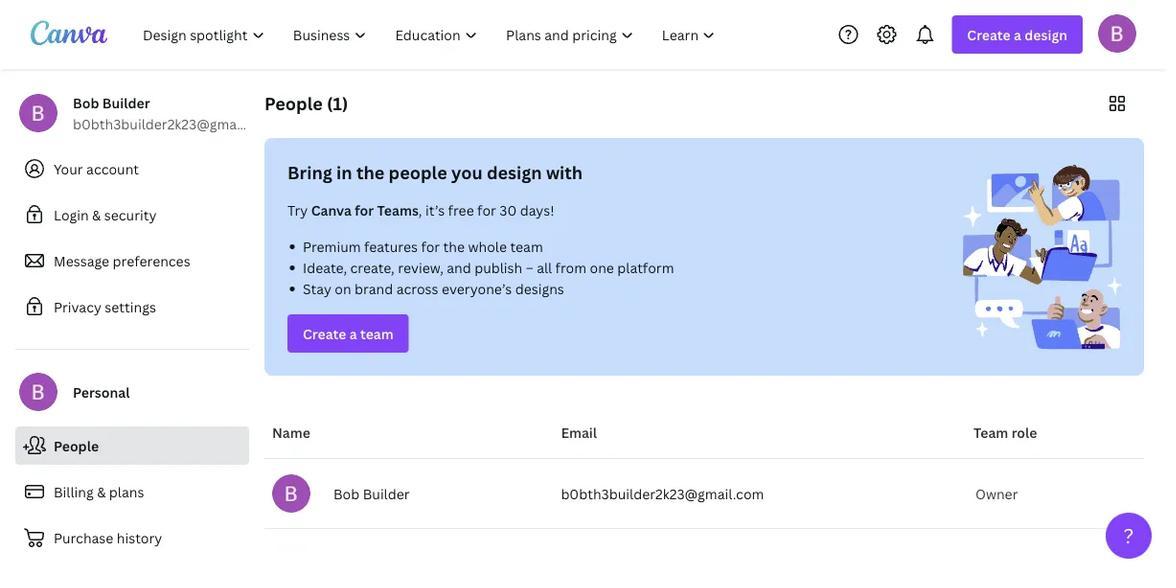 Task type: locate. For each thing, give the bounding box(es) containing it.
1 horizontal spatial a
[[1014, 25, 1022, 44]]

your account
[[54, 160, 139, 178]]

team
[[974, 423, 1008, 441]]

0 vertical spatial people
[[264, 92, 323, 115]]

list containing premium features for the whole team
[[287, 236, 689, 299]]

create inside create a design 'dropdown button'
[[967, 25, 1011, 44]]

create
[[967, 25, 1011, 44], [303, 324, 346, 343]]

builder
[[102, 93, 150, 112], [363, 484, 410, 503]]

1 horizontal spatial people
[[264, 92, 323, 115]]

& left "plans"
[[97, 483, 106, 501]]

0 vertical spatial bob
[[73, 93, 99, 112]]

builder inside button
[[363, 484, 410, 503]]

0 horizontal spatial the
[[356, 161, 385, 184]]

preferences
[[113, 252, 190, 270]]

team role
[[974, 423, 1037, 441]]

1 vertical spatial a
[[349, 324, 357, 343]]

billing
[[54, 483, 94, 501]]

bring
[[287, 161, 332, 184]]

1 vertical spatial people
[[54, 437, 99, 455]]

1 horizontal spatial bob
[[333, 484, 360, 503]]

1 horizontal spatial team
[[510, 237, 543, 255]]

bob builder image
[[1098, 14, 1137, 52]]

b0bth3builder2k23@gmail.com
[[73, 115, 276, 133], [561, 484, 764, 503]]

builder inside bob builder b0bth3builder2k23@gmail.com
[[102, 93, 150, 112]]

people inside people link
[[54, 437, 99, 455]]

1 horizontal spatial for
[[421, 237, 440, 255]]

email
[[561, 423, 597, 441]]

0 vertical spatial team
[[510, 237, 543, 255]]

create a team button
[[287, 314, 409, 353]]

days!
[[520, 201, 554, 219]]

0 horizontal spatial bob
[[73, 93, 99, 112]]

30
[[500, 201, 517, 219]]

a inside 'dropdown button'
[[1014, 25, 1022, 44]]

0 horizontal spatial create
[[303, 324, 346, 343]]

list
[[287, 236, 689, 299]]

1 horizontal spatial design
[[1025, 25, 1068, 44]]

0 horizontal spatial b0bth3builder2k23@gmail.com
[[73, 115, 276, 133]]

all
[[537, 258, 552, 276]]

? button
[[1106, 513, 1152, 559]]

1 horizontal spatial the
[[443, 237, 465, 255]]

design
[[1025, 25, 1068, 44], [487, 161, 542, 184]]

ideate,
[[303, 258, 347, 276]]

message
[[54, 252, 109, 270]]

1 vertical spatial design
[[487, 161, 542, 184]]

1 vertical spatial builder
[[363, 484, 410, 503]]

the up and
[[443, 237, 465, 255]]

try
[[287, 201, 308, 219]]

canva
[[311, 201, 352, 219]]

people up the 'billing' on the left
[[54, 437, 99, 455]]

plans
[[109, 483, 144, 501]]

you
[[451, 161, 483, 184]]

create inside create a team button
[[303, 324, 346, 343]]

1 vertical spatial &
[[97, 483, 106, 501]]

&
[[92, 206, 101, 224], [97, 483, 106, 501]]

0 horizontal spatial people
[[54, 437, 99, 455]]

your account link
[[15, 149, 249, 188]]

0 vertical spatial create
[[967, 25, 1011, 44]]

the right in
[[356, 161, 385, 184]]

& for billing
[[97, 483, 106, 501]]

people
[[389, 161, 447, 184]]

& right the login
[[92, 206, 101, 224]]

try canva for teams , it's free for 30 days!
[[287, 201, 554, 219]]

create for create a design
[[967, 25, 1011, 44]]

1 horizontal spatial builder
[[363, 484, 410, 503]]

0 vertical spatial a
[[1014, 25, 1022, 44]]

design left bob builder icon at top right
[[1025, 25, 1068, 44]]

0 vertical spatial design
[[1025, 25, 1068, 44]]

1 vertical spatial bob
[[333, 484, 360, 503]]

1 horizontal spatial create
[[967, 25, 1011, 44]]

everyone's
[[442, 279, 512, 298]]

0 vertical spatial &
[[92, 206, 101, 224]]

1 vertical spatial the
[[443, 237, 465, 255]]

builder for bob builder b0bth3builder2k23@gmail.com
[[102, 93, 150, 112]]

the inside premium features for the whole team ideate, create, review, and publish – all from one platform stay on brand across everyone's designs
[[443, 237, 465, 255]]

account
[[86, 160, 139, 178]]

for
[[355, 201, 374, 219], [477, 201, 496, 219], [421, 237, 440, 255]]

and
[[447, 258, 471, 276]]

bob inside bob builder button
[[333, 484, 360, 503]]

for right canva
[[355, 201, 374, 219]]

& for login
[[92, 206, 101, 224]]

role
[[1012, 423, 1037, 441]]

billing & plans link
[[15, 472, 249, 511]]

platform
[[617, 258, 674, 276]]

the
[[356, 161, 385, 184], [443, 237, 465, 255]]

0 horizontal spatial for
[[355, 201, 374, 219]]

privacy settings
[[54, 298, 156, 316]]

security
[[104, 206, 157, 224]]

(1)
[[327, 92, 348, 115]]

create,
[[350, 258, 395, 276]]

for inside premium features for the whole team ideate, create, review, and publish – all from one platform stay on brand across everyone's designs
[[421, 237, 440, 255]]

a inside button
[[349, 324, 357, 343]]

1 horizontal spatial b0bth3builder2k23@gmail.com
[[561, 484, 764, 503]]

team
[[510, 237, 543, 255], [360, 324, 394, 343]]

people left '(1)'
[[264, 92, 323, 115]]

bob
[[73, 93, 99, 112], [333, 484, 360, 503]]

bob builder button
[[272, 474, 546, 513]]

0 vertical spatial builder
[[102, 93, 150, 112]]

1 vertical spatial team
[[360, 324, 394, 343]]

bring in the people you design with
[[287, 161, 583, 184]]

in
[[336, 161, 352, 184]]

bob inside bob builder b0bth3builder2k23@gmail.com
[[73, 93, 99, 112]]

personal
[[73, 383, 130, 401]]

for left 30
[[477, 201, 496, 219]]

1 vertical spatial create
[[303, 324, 346, 343]]

team up –
[[510, 237, 543, 255]]

0 horizontal spatial builder
[[102, 93, 150, 112]]

team down brand
[[360, 324, 394, 343]]

0 vertical spatial the
[[356, 161, 385, 184]]

builder for bob builder
[[363, 484, 410, 503]]

0 horizontal spatial team
[[360, 324, 394, 343]]

with
[[546, 161, 583, 184]]

across
[[396, 279, 438, 298]]

privacy
[[54, 298, 101, 316]]

owner
[[976, 484, 1018, 503]]

a
[[1014, 25, 1022, 44], [349, 324, 357, 343]]

design up 30
[[487, 161, 542, 184]]

people
[[264, 92, 323, 115], [54, 437, 99, 455]]

for up review,
[[421, 237, 440, 255]]

0 horizontal spatial a
[[349, 324, 357, 343]]



Task type: vqa. For each thing, say whether or not it's contained in the screenshot.
Tanya Leclair image
no



Task type: describe. For each thing, give the bounding box(es) containing it.
one
[[590, 258, 614, 276]]

,
[[419, 201, 422, 219]]

your
[[54, 160, 83, 178]]

1 vertical spatial b0bth3builder2k23@gmail.com
[[561, 484, 764, 503]]

people for people (1)
[[264, 92, 323, 115]]

stay
[[303, 279, 331, 298]]

free
[[448, 201, 474, 219]]

privacy settings link
[[15, 287, 249, 326]]

from
[[555, 258, 587, 276]]

premium features for the whole team ideate, create, review, and publish – all from one platform stay on brand across everyone's designs
[[303, 237, 674, 298]]

publish
[[475, 258, 523, 276]]

login & security link
[[15, 195, 249, 234]]

people link
[[15, 426, 249, 465]]

on
[[335, 279, 351, 298]]

team inside button
[[360, 324, 394, 343]]

teams
[[377, 201, 419, 219]]

brand
[[355, 279, 393, 298]]

for for teams
[[355, 201, 374, 219]]

designs
[[515, 279, 564, 298]]

people for people
[[54, 437, 99, 455]]

for for the
[[421, 237, 440, 255]]

history
[[117, 529, 162, 547]]

bob builder
[[333, 484, 410, 503]]

purchase
[[54, 529, 113, 547]]

create for create a team
[[303, 324, 346, 343]]

message preferences link
[[15, 241, 249, 280]]

whole
[[468, 237, 507, 255]]

design inside create a design 'dropdown button'
[[1025, 25, 1068, 44]]

bob for bob builder
[[333, 484, 360, 503]]

purchase history link
[[15, 518, 249, 557]]

people (1)
[[264, 92, 348, 115]]

login & security
[[54, 206, 157, 224]]

a for team
[[349, 324, 357, 343]]

it's
[[426, 201, 445, 219]]

top level navigation element
[[130, 15, 732, 54]]

premium
[[303, 237, 361, 255]]

team inside premium features for the whole team ideate, create, review, and publish – all from one platform stay on brand across everyone's designs
[[510, 237, 543, 255]]

2 horizontal spatial for
[[477, 201, 496, 219]]

bob builder b0bth3builder2k23@gmail.com
[[73, 93, 276, 133]]

0 vertical spatial b0bth3builder2k23@gmail.com
[[73, 115, 276, 133]]

billing & plans
[[54, 483, 144, 501]]

bob for bob builder b0bth3builder2k23@gmail.com
[[73, 93, 99, 112]]

create a design
[[967, 25, 1068, 44]]

create a team
[[303, 324, 394, 343]]

owner button
[[974, 474, 1028, 513]]

features
[[364, 237, 418, 255]]

a for design
[[1014, 25, 1022, 44]]

0 horizontal spatial design
[[487, 161, 542, 184]]

name
[[272, 423, 310, 441]]

settings
[[105, 298, 156, 316]]

create a design button
[[952, 15, 1083, 54]]

–
[[526, 258, 534, 276]]

login
[[54, 206, 89, 224]]

?
[[1124, 522, 1134, 549]]

message preferences
[[54, 252, 190, 270]]

review,
[[398, 258, 444, 276]]

purchase history
[[54, 529, 162, 547]]



